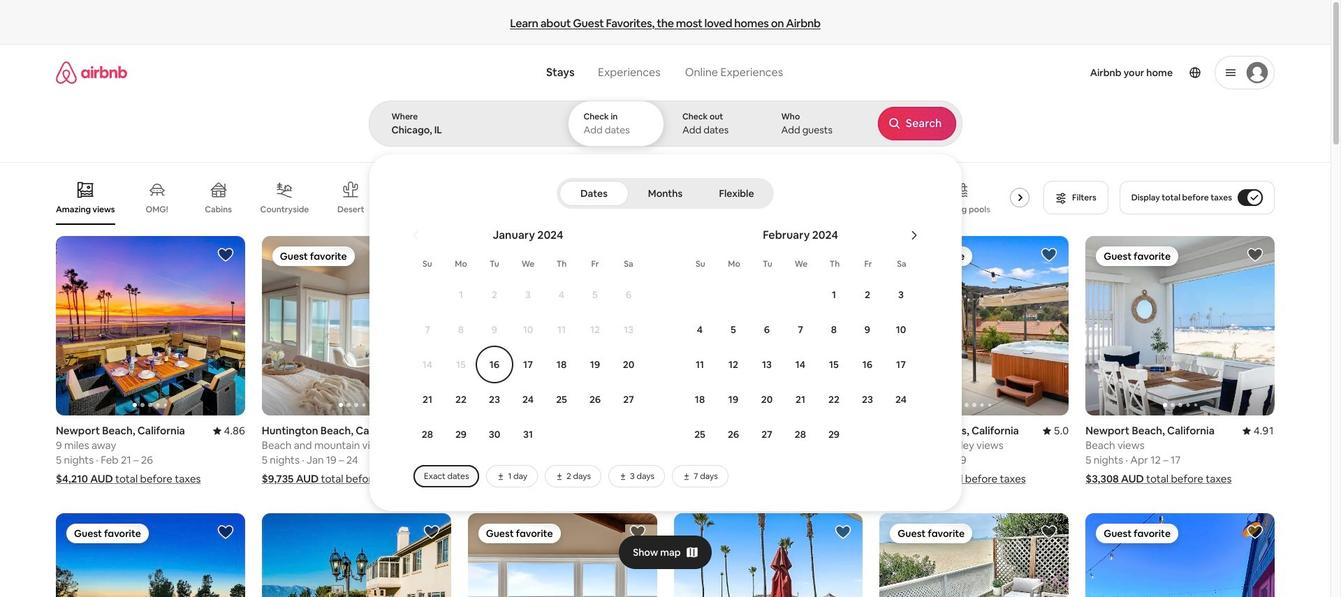 Task type: locate. For each thing, give the bounding box(es) containing it.
profile element
[[805, 45, 1275, 101]]

tab list
[[560, 178, 771, 209]]

None search field
[[369, 45, 1342, 512]]

add to wishlist: long beach, california image
[[1041, 524, 1058, 541]]

4.91 out of 5 average rating image
[[1243, 424, 1275, 438]]

0 vertical spatial add to wishlist: huntington beach, california image
[[423, 247, 440, 263]]

add to wishlist: huntington beach, california image
[[423, 247, 440, 263], [629, 524, 646, 541]]

group
[[56, 171, 1052, 225], [56, 236, 245, 416], [262, 236, 451, 416], [468, 236, 657, 416], [674, 236, 863, 416], [880, 236, 1259, 416], [1086, 236, 1342, 416], [56, 514, 245, 597], [262, 514, 451, 597], [468, 514, 657, 597], [674, 514, 863, 597], [880, 514, 1069, 597], [1086, 514, 1275, 597]]

add to wishlist: mission viejo, california image
[[217, 524, 234, 541]]

add to wishlist: newport beach, california image
[[217, 247, 234, 263], [629, 247, 646, 263], [835, 247, 852, 263], [1247, 247, 1264, 263], [835, 524, 852, 541]]

what can we help you find? tab list
[[535, 57, 673, 88]]

1 horizontal spatial add to wishlist: huntington beach, california image
[[629, 524, 646, 541]]

0 horizontal spatial add to wishlist: huntington beach, california image
[[423, 247, 440, 263]]

tab panel
[[369, 101, 1342, 512]]

5.0 out of 5 average rating image
[[1043, 424, 1069, 438]]



Task type: vqa. For each thing, say whether or not it's contained in the screenshot.
the right "A"
no



Task type: describe. For each thing, give the bounding box(es) containing it.
calendar application
[[386, 213, 1342, 488]]

add to wishlist: corona, california image
[[423, 524, 440, 541]]

add to wishlist: trabuco canyon, california image
[[1247, 524, 1264, 541]]

Search destinations search field
[[392, 124, 544, 136]]

1 vertical spatial add to wishlist: huntington beach, california image
[[629, 524, 646, 541]]

5.0 out of 5 average rating image
[[425, 424, 451, 438]]

4.86 out of 5 average rating image
[[213, 424, 245, 438]]

add to wishlist: hacienda heights, california image
[[1041, 247, 1058, 263]]



